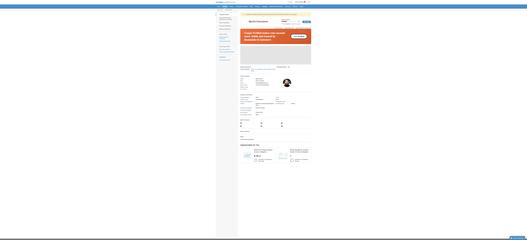 Task type: locate. For each thing, give the bounding box(es) containing it.
ratings & references
[[293, 38, 308, 40]]

& inside environmental, social, governance & diversity
[[302, 25, 303, 27]]

performance for financial performance
[[300, 34, 309, 35]]

your profile
[[290, 12, 297, 14]]

asn link
[[333, 7, 339, 10]]

invoices link
[[339, 7, 348, 10]]

navigation
[[384, 0, 416, 5]]

& for references
[[299, 38, 300, 40]]

1 vertical spatial profile
[[293, 12, 297, 14]]

&
[[302, 25, 303, 27], [296, 29, 297, 31], [299, 38, 300, 40]]

social,
[[304, 23, 309, 25]]

& right the ratings
[[299, 38, 300, 40]]

environmental, social, governance & diversity
[[293, 23, 309, 27]]

ons
[[394, 7, 397, 10]]

sourcing
[[381, 7, 388, 10]]

business
[[360, 7, 367, 10]]

1 horizontal spatial &
[[299, 38, 300, 40]]

your
[[290, 12, 293, 14]]

performance
[[367, 7, 377, 10], [300, 34, 309, 35]]

profile
[[298, 7, 303, 10], [293, 12, 297, 14]]

& for compliance
[[296, 29, 297, 31]]

1 horizontal spatial performance
[[367, 7, 377, 10]]

governance
[[293, 25, 301, 27]]

& right risk
[[296, 29, 297, 31]]

compliance
[[298, 29, 306, 31]]

links
[[298, 44, 303, 47]]

coupa verified link
[[300, 12, 310, 15]]

financial
[[293, 34, 299, 35]]

1 vertical spatial performance
[[300, 34, 309, 35]]

0 vertical spatial profile
[[298, 7, 303, 10]]

sourcing link
[[379, 7, 389, 10]]

service/time sheets
[[315, 7, 331, 10]]

financial performance link
[[288, 32, 318, 37]]

sheets
[[325, 7, 331, 10]]

0 vertical spatial &
[[302, 25, 303, 27]]

orders link
[[305, 7, 313, 10]]

add-ons link
[[389, 7, 399, 10]]

2 horizontal spatial &
[[302, 25, 303, 27]]

environmental, social, governance & diversity link
[[288, 22, 318, 28]]

profile right your
[[293, 12, 297, 14]]

& left 'diversity'
[[302, 25, 303, 27]]

0 horizontal spatial &
[[296, 29, 297, 31]]

orders
[[306, 7, 312, 10]]

catalogs link
[[349, 7, 358, 10]]

performance inside financial performance link
[[300, 34, 309, 35]]

1 vertical spatial &
[[296, 29, 297, 31]]

service/time sheets link
[[314, 7, 332, 10]]

performance inside business performance link
[[367, 7, 377, 10]]

risk
[[293, 29, 296, 31]]

0 horizontal spatial profile
[[293, 12, 297, 14]]

environmental,
[[293, 23, 303, 25]]

add-ons
[[391, 7, 397, 10]]

1 horizontal spatial profile
[[298, 7, 303, 10]]

setup link
[[399, 7, 407, 10]]

0 horizontal spatial performance
[[300, 34, 309, 35]]

business performance link
[[359, 7, 379, 10]]

profile up coupa
[[298, 7, 303, 10]]

add-
[[391, 7, 394, 10]]

service/time
[[315, 7, 325, 10]]

0 vertical spatial performance
[[367, 7, 377, 10]]

setup
[[401, 7, 405, 10]]

performance right "business"
[[367, 7, 377, 10]]

performance up 'references'
[[300, 34, 309, 35]]

alert
[[321, 16, 416, 22]]

2 vertical spatial &
[[299, 38, 300, 40]]



Task type: vqa. For each thing, say whether or not it's contained in the screenshot.
Financial
yes



Task type: describe. For each thing, give the bounding box(es) containing it.
home link
[[288, 7, 296, 10]]

home
[[290, 7, 295, 10]]

coupa verified
[[300, 12, 310, 14]]

risk & compliance
[[293, 29, 306, 31]]

diversity
[[303, 25, 309, 27]]

business performance
[[360, 7, 377, 10]]

references
[[300, 38, 308, 40]]

coupa supplier portal image
[[287, 0, 315, 6]]

quick
[[293, 44, 298, 47]]

asn
[[334, 7, 337, 10]]

catalogs
[[350, 7, 357, 10]]

verified
[[305, 12, 310, 14]]

coupa
[[300, 12, 304, 14]]

ratings & references link
[[288, 37, 318, 41]]

ratings
[[293, 38, 298, 40]]

profile link
[[297, 7, 304, 10]]

your profile link
[[290, 12, 297, 15]]

financial performance
[[293, 34, 309, 35]]

invoices
[[340, 7, 347, 10]]

performance for business performance
[[367, 7, 377, 10]]

risk & compliance link
[[288, 28, 318, 32]]

quick links
[[293, 44, 303, 47]]



